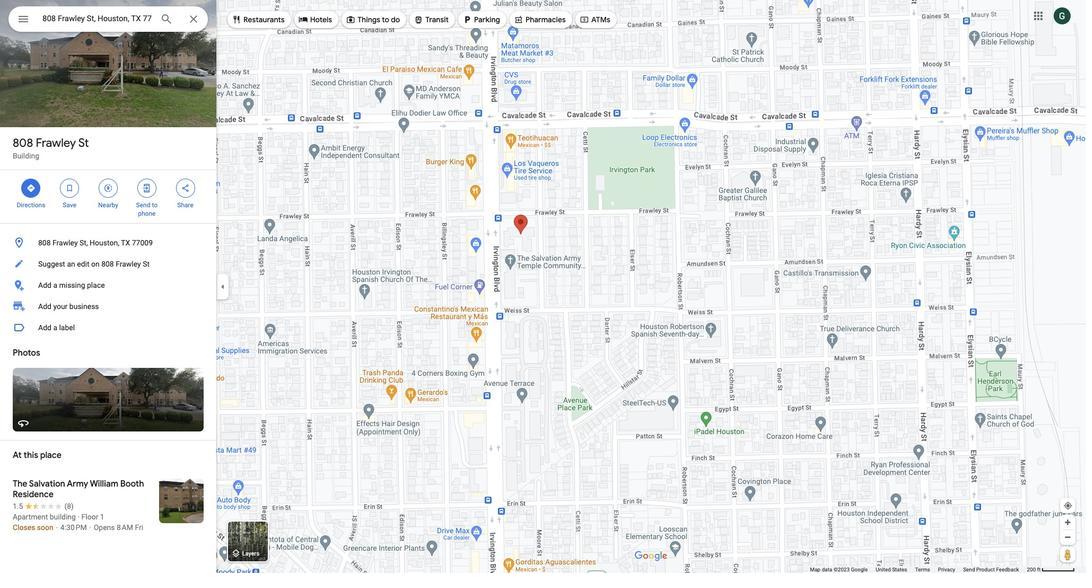 Task type: locate. For each thing, give the bounding box(es) containing it.
frawley left st,
[[53, 239, 78, 247]]

1 horizontal spatial 808
[[38, 239, 51, 247]]

0 horizontal spatial 808
[[13, 136, 33, 151]]

 button
[[8, 6, 38, 34]]

0 vertical spatial add
[[38, 281, 51, 290]]

footer
[[810, 566, 1027, 573]]

nearby
[[98, 202, 118, 209]]

building
[[50, 513, 76, 521]]

data
[[822, 567, 832, 573]]

2 add from the top
[[38, 302, 51, 311]]

808 inside button
[[101, 260, 114, 268]]

0 horizontal spatial to
[[152, 202, 158, 209]]

1 vertical spatial to
[[152, 202, 158, 209]]

suggest
[[38, 260, 65, 268]]

send up phone on the top of the page
[[136, 202, 150, 209]]

product
[[976, 567, 995, 573]]

1 a from the top
[[53, 281, 57, 290]]

1 horizontal spatial place
[[87, 281, 105, 290]]

3 add from the top
[[38, 324, 51, 332]]

on
[[91, 260, 100, 268]]

to left the do
[[382, 15, 389, 24]]

a left missing on the left of the page
[[53, 281, 57, 290]]

808 frawley st main content
[[0, 0, 216, 573]]

privacy button
[[938, 566, 955, 573]]

send product feedback button
[[963, 566, 1019, 573]]

2 a from the top
[[53, 324, 57, 332]]

an
[[67, 260, 75, 268]]


[[17, 12, 30, 27]]

place down on
[[87, 281, 105, 290]]

1 vertical spatial frawley
[[53, 239, 78, 247]]

1 horizontal spatial send
[[963, 567, 975, 573]]

frawley up building
[[36, 136, 76, 151]]

frawley down tx
[[116, 260, 141, 268]]

©2023
[[834, 567, 850, 573]]

 pharmacies
[[514, 14, 566, 25]]

add
[[38, 281, 51, 290], [38, 302, 51, 311], [38, 324, 51, 332]]

2 horizontal spatial 808
[[101, 260, 114, 268]]

1 vertical spatial send
[[963, 567, 975, 573]]

show street view coverage image
[[1060, 547, 1076, 563]]

0 horizontal spatial st
[[78, 136, 89, 151]]

add for add a label
[[38, 324, 51, 332]]

1 add from the top
[[38, 281, 51, 290]]

frawley inside button
[[53, 239, 78, 247]]

frawley for st
[[36, 136, 76, 151]]


[[346, 14, 355, 25]]


[[463, 14, 472, 25]]

1 vertical spatial a
[[53, 324, 57, 332]]

tx
[[121, 239, 130, 247]]

0 vertical spatial to
[[382, 15, 389, 24]]

send for send product feedback
[[963, 567, 975, 573]]

0 horizontal spatial send
[[136, 202, 150, 209]]

1 vertical spatial place
[[40, 450, 61, 461]]

united states button
[[876, 566, 907, 573]]


[[65, 182, 74, 194]]

0 vertical spatial send
[[136, 202, 150, 209]]

send left the product
[[963, 567, 975, 573]]

soon
[[37, 523, 53, 532]]

2 vertical spatial 808
[[101, 260, 114, 268]]

200 ft
[[1027, 567, 1041, 573]]

layers
[[242, 551, 259, 558]]

0 vertical spatial place
[[87, 281, 105, 290]]

building
[[13, 152, 39, 160]]

to up phone on the top of the page
[[152, 202, 158, 209]]

8 am
[[117, 523, 133, 532]]

808 for st
[[13, 136, 33, 151]]

apartment building · floor 1 closes soon ⋅ 4:30 pm ⋅ opens 8 am fri
[[13, 513, 143, 532]]

collapse side panel image
[[217, 281, 229, 292]]

booth
[[120, 479, 144, 490]]

footer containing map data ©2023 google
[[810, 566, 1027, 573]]

add your business
[[38, 302, 99, 311]]

1.5 stars 8 reviews image
[[13, 501, 74, 512]]

0 vertical spatial 808
[[13, 136, 33, 151]]

 parking
[[463, 14, 500, 25]]

salvation
[[29, 479, 65, 490]]

at
[[13, 450, 22, 461]]

808 inside button
[[38, 239, 51, 247]]

808 up suggest
[[38, 239, 51, 247]]

this
[[24, 450, 38, 461]]

1 horizontal spatial st
[[143, 260, 150, 268]]

add for add your business
[[38, 302, 51, 311]]

add left your
[[38, 302, 51, 311]]

None field
[[42, 12, 152, 25]]

send
[[136, 202, 150, 209], [963, 567, 975, 573]]

william
[[90, 479, 118, 490]]

808 inside the "808 frawley st building"
[[13, 136, 33, 151]]

houston,
[[90, 239, 119, 247]]


[[580, 14, 589, 25]]

add a missing place
[[38, 281, 105, 290]]

st,
[[80, 239, 88, 247]]

to inside send to phone
[[152, 202, 158, 209]]

atms
[[591, 15, 610, 24]]

1 horizontal spatial to
[[382, 15, 389, 24]]

pharmacies
[[526, 15, 566, 24]]

808 for st,
[[38, 239, 51, 247]]

add down suggest
[[38, 281, 51, 290]]

hotels
[[310, 15, 332, 24]]


[[181, 182, 190, 194]]

0 vertical spatial frawley
[[36, 136, 76, 151]]

phone
[[138, 210, 156, 217]]

add a label
[[38, 324, 75, 332]]

privacy
[[938, 567, 955, 573]]

place
[[87, 281, 105, 290], [40, 450, 61, 461]]

0 horizontal spatial ⋅
[[55, 523, 59, 532]]

2 vertical spatial frawley
[[116, 260, 141, 268]]

place right this
[[40, 450, 61, 461]]

1.5
[[13, 502, 23, 511]]


[[232, 14, 241, 25]]

google
[[851, 567, 868, 573]]

⋅ down floor
[[89, 523, 92, 532]]

send inside button
[[963, 567, 975, 573]]

send product feedback
[[963, 567, 1019, 573]]

frawley inside the "808 frawley st building"
[[36, 136, 76, 151]]

1 vertical spatial add
[[38, 302, 51, 311]]

st inside button
[[143, 260, 150, 268]]

⋅ right the soon
[[55, 523, 59, 532]]

808 right on
[[101, 260, 114, 268]]

frawley
[[36, 136, 76, 151], [53, 239, 78, 247], [116, 260, 141, 268]]

a left label
[[53, 324, 57, 332]]

1 vertical spatial 808
[[38, 239, 51, 247]]

st
[[78, 136, 89, 151], [143, 260, 150, 268]]

1 vertical spatial st
[[143, 260, 150, 268]]

0 vertical spatial a
[[53, 281, 57, 290]]

1 horizontal spatial ⋅
[[89, 523, 92, 532]]

add for add a missing place
[[38, 281, 51, 290]]

a
[[53, 281, 57, 290], [53, 324, 57, 332]]

label
[[59, 324, 75, 332]]

add left label
[[38, 324, 51, 332]]

808 up building
[[13, 136, 33, 151]]

2 vertical spatial add
[[38, 324, 51, 332]]

google account: greg robinson  
(robinsongreg175@gmail.com) image
[[1054, 7, 1071, 24]]

a for label
[[53, 324, 57, 332]]

0 vertical spatial st
[[78, 136, 89, 151]]

fri
[[135, 523, 143, 532]]

united
[[876, 567, 891, 573]]

send inside send to phone
[[136, 202, 150, 209]]

 things to do
[[346, 14, 400, 25]]

2 ⋅ from the left
[[89, 523, 92, 532]]

a for missing
[[53, 281, 57, 290]]



Task type: describe. For each thing, give the bounding box(es) containing it.
at this place
[[13, 450, 61, 461]]

 hotels
[[298, 14, 332, 25]]

zoom out image
[[1064, 534, 1072, 541]]

map data ©2023 google
[[810, 567, 868, 573]]

do
[[391, 15, 400, 24]]

808 frawley st building
[[13, 136, 89, 160]]


[[514, 14, 523, 25]]

77009
[[132, 239, 153, 247]]

actions for 808 frawley st region
[[0, 170, 216, 223]]

zoom in image
[[1064, 519, 1072, 527]]

terms
[[915, 567, 930, 573]]

things
[[358, 15, 380, 24]]

suggest an edit on 808 frawley st button
[[0, 254, 216, 275]]

feedback
[[996, 567, 1019, 573]]

200
[[1027, 567, 1036, 573]]

apartment
[[13, 513, 48, 521]]

 search field
[[8, 6, 208, 34]]

suggest an edit on 808 frawley st
[[38, 260, 150, 268]]

 restaurants
[[232, 14, 285, 25]]

missing
[[59, 281, 85, 290]]

808 Frawley St, Houston, TX 77009 field
[[8, 6, 208, 32]]

808 frawley st, houston, tx 77009 button
[[0, 232, 216, 254]]

(8)
[[64, 502, 74, 511]]

808 frawley st, houston, tx 77009
[[38, 239, 153, 247]]

4:30 pm
[[60, 523, 87, 532]]

st inside the "808 frawley st building"
[[78, 136, 89, 151]]

army
[[67, 479, 88, 490]]


[[298, 14, 308, 25]]

the
[[13, 479, 27, 490]]

add a label button
[[0, 317, 216, 338]]

send for send to phone
[[136, 202, 150, 209]]

send to phone
[[136, 202, 158, 217]]

business
[[69, 302, 99, 311]]


[[103, 182, 113, 194]]

directions
[[17, 202, 45, 209]]

share
[[177, 202, 194, 209]]

parking
[[474, 15, 500, 24]]


[[26, 182, 36, 194]]

·
[[78, 513, 80, 521]]

edit
[[77, 260, 89, 268]]

google maps element
[[0, 0, 1086, 573]]

photos
[[13, 348, 40, 359]]

the salvation army william booth residence
[[13, 479, 144, 500]]

your
[[53, 302, 68, 311]]

add a missing place button
[[0, 275, 216, 296]]

1
[[100, 513, 104, 521]]

frawley for st,
[[53, 239, 78, 247]]

states
[[892, 567, 907, 573]]

place inside button
[[87, 281, 105, 290]]

terms button
[[915, 566, 930, 573]]

200 ft button
[[1027, 567, 1075, 573]]

residence
[[13, 490, 53, 500]]

restaurants
[[243, 15, 285, 24]]

frawley inside button
[[116, 260, 141, 268]]

floor
[[81, 513, 98, 521]]


[[142, 182, 152, 194]]

to inside  things to do
[[382, 15, 389, 24]]

map
[[810, 567, 821, 573]]

closes
[[13, 523, 35, 532]]

none field inside 808 frawley st, houston, tx 77009 field
[[42, 12, 152, 25]]


[[414, 14, 423, 25]]

 transit
[[414, 14, 449, 25]]

save
[[63, 202, 76, 209]]

show your location image
[[1063, 501, 1073, 511]]

ft
[[1037, 567, 1041, 573]]

1 ⋅ from the left
[[55, 523, 59, 532]]

0 horizontal spatial place
[[40, 450, 61, 461]]

add your business link
[[0, 296, 216, 317]]

united states
[[876, 567, 907, 573]]

footer inside google maps element
[[810, 566, 1027, 573]]

transit
[[425, 15, 449, 24]]

opens
[[94, 523, 115, 532]]

 atms
[[580, 14, 610, 25]]



Task type: vqa. For each thing, say whether or not it's contained in the screenshot.
field
yes



